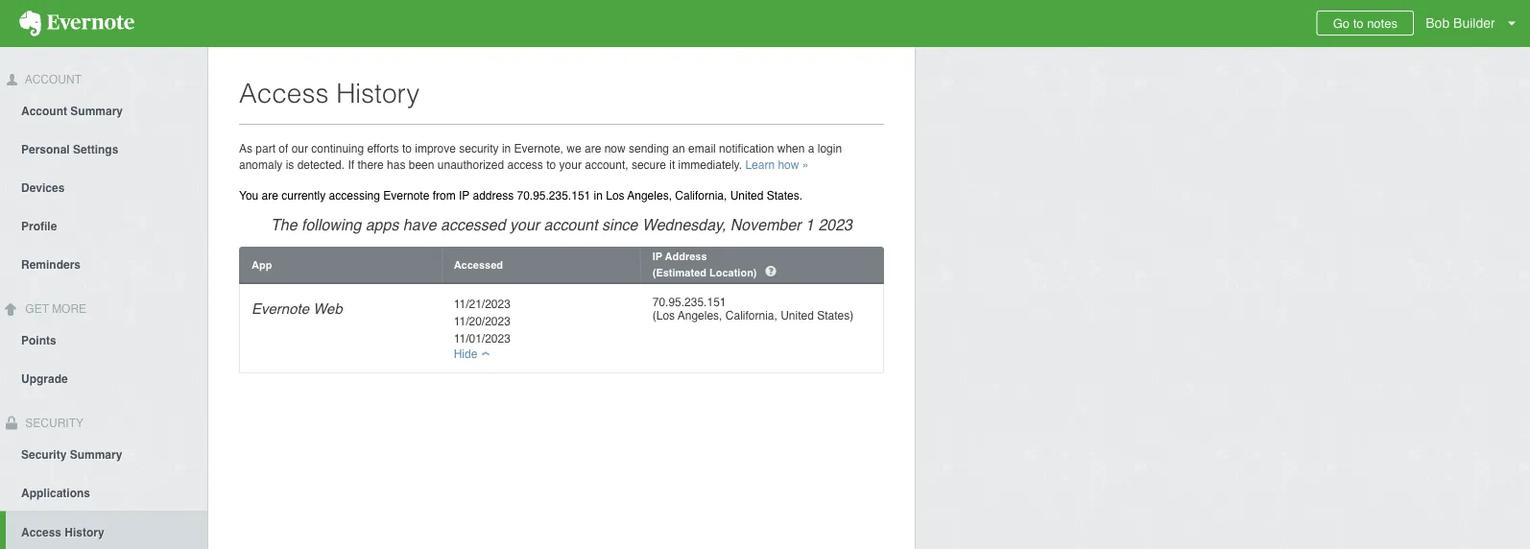 Task type: locate. For each thing, give the bounding box(es) containing it.
0 vertical spatial summary
[[70, 104, 123, 118]]

0 horizontal spatial are
[[262, 189, 278, 203]]

1 vertical spatial in
[[594, 189, 603, 203]]

points
[[21, 334, 56, 347]]

following
[[302, 216, 361, 233]]

1
[[806, 216, 814, 233]]

1 vertical spatial account
[[21, 104, 67, 118]]

access down applications
[[21, 526, 61, 539]]

you are currently accessing evernote from ip address 70.95.235.151 in los angeles, california, united states.
[[239, 189, 803, 203]]

1 vertical spatial are
[[262, 189, 278, 203]]

learn how »
[[746, 158, 809, 171]]

1 horizontal spatial access
[[239, 78, 329, 109]]

2 horizontal spatial to
[[1354, 16, 1364, 30]]

70.95.235.151 (los angeles, california, united states)
[[653, 296, 854, 323]]

united
[[730, 189, 764, 203], [781, 309, 814, 323]]

1 horizontal spatial your
[[559, 158, 582, 171]]

ip inside ip address (estimated location)
[[653, 251, 663, 263]]

are right you on the left top of page
[[262, 189, 278, 203]]

secure
[[632, 158, 666, 171]]

in
[[502, 142, 511, 155], [594, 189, 603, 203]]

angeles, right "(los"
[[678, 309, 723, 323]]

70.95.235.151 down (estimated at the left
[[653, 296, 726, 309]]

to down evernote,
[[547, 158, 556, 171]]

california,
[[675, 189, 727, 203], [726, 309, 778, 323]]

bob builder link
[[1421, 0, 1531, 47]]

70.95.235.151
[[517, 189, 591, 203], [653, 296, 726, 309]]

history up efforts
[[336, 78, 420, 109]]

is
[[286, 158, 294, 171]]

1 vertical spatial access
[[21, 526, 61, 539]]

0 vertical spatial angeles,
[[628, 189, 672, 203]]

in for security
[[502, 142, 511, 155]]

1 horizontal spatial united
[[781, 309, 814, 323]]

evernote image
[[0, 11, 154, 36]]

evernote link
[[0, 0, 154, 47]]

states)
[[817, 309, 854, 323]]

california, down location)
[[726, 309, 778, 323]]

account up the personal at top left
[[21, 104, 67, 118]]

access history inside access history link
[[21, 526, 104, 539]]

ip up (estimated at the left
[[653, 251, 663, 263]]

summary for security summary
[[70, 448, 122, 461]]

improve
[[415, 142, 456, 155]]

1 horizontal spatial 70.95.235.151
[[653, 296, 726, 309]]

11/21/2023
[[454, 298, 511, 311]]

get more
[[22, 302, 87, 316]]

in up access
[[502, 142, 511, 155]]

0 vertical spatial evernote
[[383, 189, 430, 203]]

account up account summary
[[22, 73, 82, 86]]

in left los
[[594, 189, 603, 203]]

evernote up have
[[383, 189, 430, 203]]

2 vertical spatial to
[[547, 158, 556, 171]]

are right we
[[585, 142, 601, 155]]

summary
[[70, 104, 123, 118], [70, 448, 122, 461]]

a
[[808, 142, 815, 155]]

0 horizontal spatial access
[[21, 526, 61, 539]]

1 vertical spatial to
[[402, 142, 412, 155]]

1 vertical spatial summary
[[70, 448, 122, 461]]

your down you are currently accessing evernote from ip address 70.95.235.151 in los angeles, california, united states.
[[510, 216, 540, 233]]

1 vertical spatial ip
[[653, 251, 663, 263]]

bob builder
[[1426, 15, 1496, 31]]

when
[[778, 142, 805, 155]]

access
[[239, 78, 329, 109], [21, 526, 61, 539]]

summary for account summary
[[70, 104, 123, 118]]

0 horizontal spatial evernote
[[252, 301, 309, 317]]

account for account summary
[[21, 104, 67, 118]]

are inside the as part of our continuing efforts to improve security in evernote, we are now sending an email notification when a login anomaly is detected. if there has been unauthorized access to your account, secure it immediately.
[[585, 142, 601, 155]]

0 horizontal spatial in
[[502, 142, 511, 155]]

to right go
[[1354, 16, 1364, 30]]

have
[[403, 216, 436, 233]]

0 horizontal spatial angeles,
[[628, 189, 672, 203]]

access history
[[239, 78, 420, 109], [21, 526, 104, 539]]

there
[[358, 158, 384, 171]]

1 vertical spatial access history
[[21, 526, 104, 539]]

0 vertical spatial in
[[502, 142, 511, 155]]

ip right 'from'
[[459, 189, 470, 203]]

united down learn
[[730, 189, 764, 203]]

1 vertical spatial security
[[21, 448, 67, 461]]

part
[[256, 142, 276, 155]]

1 horizontal spatial angeles,
[[678, 309, 723, 323]]

0 vertical spatial are
[[585, 142, 601, 155]]

access history down applications
[[21, 526, 104, 539]]

1 vertical spatial angeles,
[[678, 309, 723, 323]]

summary up applications link
[[70, 448, 122, 461]]

0 vertical spatial your
[[559, 158, 582, 171]]

get
[[25, 302, 49, 316]]

notification
[[719, 142, 774, 155]]

accessed
[[454, 259, 503, 271]]

access history up the continuing on the left top of the page
[[239, 78, 420, 109]]

0 vertical spatial united
[[730, 189, 764, 203]]

account,
[[585, 158, 629, 171]]

to
[[1354, 16, 1364, 30], [402, 142, 412, 155], [547, 158, 556, 171]]

evernote
[[383, 189, 430, 203], [252, 301, 309, 317]]

1 horizontal spatial are
[[585, 142, 601, 155]]

1 horizontal spatial in
[[594, 189, 603, 203]]

0 vertical spatial security
[[22, 416, 84, 430]]

to up "has"
[[402, 142, 412, 155]]

anomaly
[[239, 158, 283, 171]]

devices link
[[0, 168, 207, 206]]

immediately.
[[678, 158, 742, 171]]

security up applications
[[21, 448, 67, 461]]

history down applications link
[[65, 526, 104, 539]]

0 horizontal spatial 70.95.235.151
[[517, 189, 591, 203]]

address
[[665, 251, 707, 263]]

hide
[[454, 348, 478, 361]]

united inside 70.95.235.151 (los angeles, california, united states)
[[781, 309, 814, 323]]

0 vertical spatial history
[[336, 78, 420, 109]]

unauthorized
[[438, 158, 504, 171]]

access
[[508, 158, 543, 171]]

1 horizontal spatial access history
[[239, 78, 420, 109]]

california, down immediately.
[[675, 189, 727, 203]]

»
[[803, 158, 809, 171]]

history
[[336, 78, 420, 109], [65, 526, 104, 539]]

account
[[22, 73, 82, 86], [21, 104, 67, 118]]

in inside the as part of our continuing efforts to improve security in evernote, we are now sending an email notification when a login anomaly is detected. if there has been unauthorized access to your account, secure it immediately.
[[502, 142, 511, 155]]

70.95.235.151 up the following apps have accessed your account since wednesday, november 1 2023 on the top of page
[[517, 189, 591, 203]]

1 vertical spatial your
[[510, 216, 540, 233]]

learn
[[746, 158, 775, 171]]

summary up the personal settings link
[[70, 104, 123, 118]]

ip address (estimated location)
[[653, 251, 760, 278]]

our
[[292, 142, 308, 155]]

security summary
[[21, 448, 122, 461]]

angeles, down secure
[[628, 189, 672, 203]]

united left states)
[[781, 309, 814, 323]]

1 vertical spatial history
[[65, 526, 104, 539]]

access up of
[[239, 78, 329, 109]]

since
[[602, 216, 638, 233]]

1 vertical spatial california,
[[726, 309, 778, 323]]

angeles,
[[628, 189, 672, 203], [678, 309, 723, 323]]

1 horizontal spatial evernote
[[383, 189, 430, 203]]

your down we
[[559, 158, 582, 171]]

personal settings
[[21, 143, 118, 156]]

1 vertical spatial united
[[781, 309, 814, 323]]

(estimated
[[653, 266, 707, 278]]

0 vertical spatial account
[[22, 73, 82, 86]]

ip
[[459, 189, 470, 203], [653, 251, 663, 263]]

security
[[22, 416, 84, 430], [21, 448, 67, 461]]

we
[[567, 142, 582, 155]]

0 horizontal spatial ip
[[459, 189, 470, 203]]

1 vertical spatial evernote
[[252, 301, 309, 317]]

efforts
[[367, 142, 399, 155]]

evernote left the web
[[252, 301, 309, 317]]

security for security summary
[[21, 448, 67, 461]]

0 horizontal spatial access history
[[21, 526, 104, 539]]

from
[[433, 189, 456, 203]]

as
[[239, 142, 253, 155]]

security up security summary
[[22, 416, 84, 430]]

1 vertical spatial 70.95.235.151
[[653, 296, 726, 309]]

1 horizontal spatial ip
[[653, 251, 663, 263]]

how
[[778, 158, 799, 171]]

location)
[[710, 266, 757, 278]]



Task type: vqa. For each thing, say whether or not it's contained in the screenshot.
More actions icon
no



Task type: describe. For each thing, give the bounding box(es) containing it.
1 horizontal spatial history
[[336, 78, 420, 109]]

login
[[818, 142, 842, 155]]

security for security
[[22, 416, 84, 430]]

(los
[[653, 309, 675, 323]]

11/20/2023
[[454, 315, 511, 328]]

you
[[239, 189, 259, 203]]

angeles, inside 70.95.235.151 (los angeles, california, united states)
[[678, 309, 723, 323]]

evernote web
[[252, 301, 343, 317]]

it
[[670, 158, 675, 171]]

the
[[271, 216, 297, 233]]

devices
[[21, 181, 65, 195]]

in for 70.95.235.151
[[594, 189, 603, 203]]

as part of our continuing efforts to improve security in evernote, we are now sending an email notification when a login anomaly is detected. if there has been unauthorized access to your account, secure it immediately.
[[239, 142, 842, 171]]

states.
[[767, 189, 803, 203]]

account summary link
[[0, 91, 207, 129]]

access inside access history link
[[21, 526, 61, 539]]

security summary link
[[0, 434, 207, 473]]

more
[[52, 302, 87, 316]]

notes
[[1368, 16, 1398, 30]]

upgrade link
[[0, 359, 207, 397]]

0 vertical spatial ip
[[459, 189, 470, 203]]

go to notes link
[[1317, 11, 1414, 36]]

profile link
[[0, 206, 207, 245]]

detected.
[[297, 158, 345, 171]]

of
[[279, 142, 288, 155]]

0 horizontal spatial united
[[730, 189, 764, 203]]

account summary
[[21, 104, 123, 118]]

reminders
[[21, 258, 81, 272]]

1 horizontal spatial to
[[547, 158, 556, 171]]

sending
[[629, 142, 669, 155]]

reminders link
[[0, 245, 207, 283]]

been
[[409, 158, 434, 171]]

settings
[[73, 143, 118, 156]]

california, inside 70.95.235.151 (los angeles, california, united states)
[[726, 309, 778, 323]]

personal
[[21, 143, 70, 156]]

email
[[689, 142, 716, 155]]

points link
[[0, 320, 207, 359]]

applications
[[21, 486, 90, 500]]

currently
[[282, 189, 326, 203]]

security
[[459, 142, 499, 155]]

builder
[[1454, 15, 1496, 31]]

an
[[673, 142, 685, 155]]

0 horizontal spatial to
[[402, 142, 412, 155]]

bob
[[1426, 15, 1450, 31]]

0 vertical spatial access
[[239, 78, 329, 109]]

account
[[544, 216, 598, 233]]

0 vertical spatial california,
[[675, 189, 727, 203]]

applications link
[[0, 473, 207, 511]]

personal settings link
[[0, 129, 207, 168]]

upgrade
[[21, 372, 68, 386]]

app
[[252, 259, 272, 271]]

web
[[313, 301, 343, 317]]

now
[[605, 142, 626, 155]]

profile
[[21, 220, 57, 233]]

accessed
[[441, 216, 506, 233]]

0 vertical spatial 70.95.235.151
[[517, 189, 591, 203]]

continuing
[[311, 142, 364, 155]]

account for account
[[22, 73, 82, 86]]

0 vertical spatial access history
[[239, 78, 420, 109]]

70.95.235.151 inside 70.95.235.151 (los angeles, california, united states)
[[653, 296, 726, 309]]

0 vertical spatial to
[[1354, 16, 1364, 30]]

evernote,
[[514, 142, 564, 155]]

if
[[348, 158, 354, 171]]

11/21/2023 11/20/2023 11/01/2023
[[454, 298, 511, 346]]

0 horizontal spatial history
[[65, 526, 104, 539]]

wednesday,
[[642, 216, 726, 233]]

2023
[[819, 216, 853, 233]]

your inside the as part of our continuing efforts to improve security in evernote, we are now sending an email notification when a login anomaly is detected. if there has been unauthorized access to your account, secure it immediately.
[[559, 158, 582, 171]]

0 horizontal spatial your
[[510, 216, 540, 233]]

11/01/2023
[[454, 332, 511, 346]]

go
[[1334, 16, 1350, 30]]

go to notes
[[1334, 16, 1398, 30]]

address
[[473, 189, 514, 203]]

the following apps have accessed your account since wednesday, november 1 2023
[[271, 216, 853, 233]]

access history link
[[6, 511, 207, 549]]

apps
[[366, 216, 399, 233]]

accessing
[[329, 189, 380, 203]]

has
[[387, 158, 406, 171]]

los
[[606, 189, 625, 203]]

november
[[731, 216, 801, 233]]



